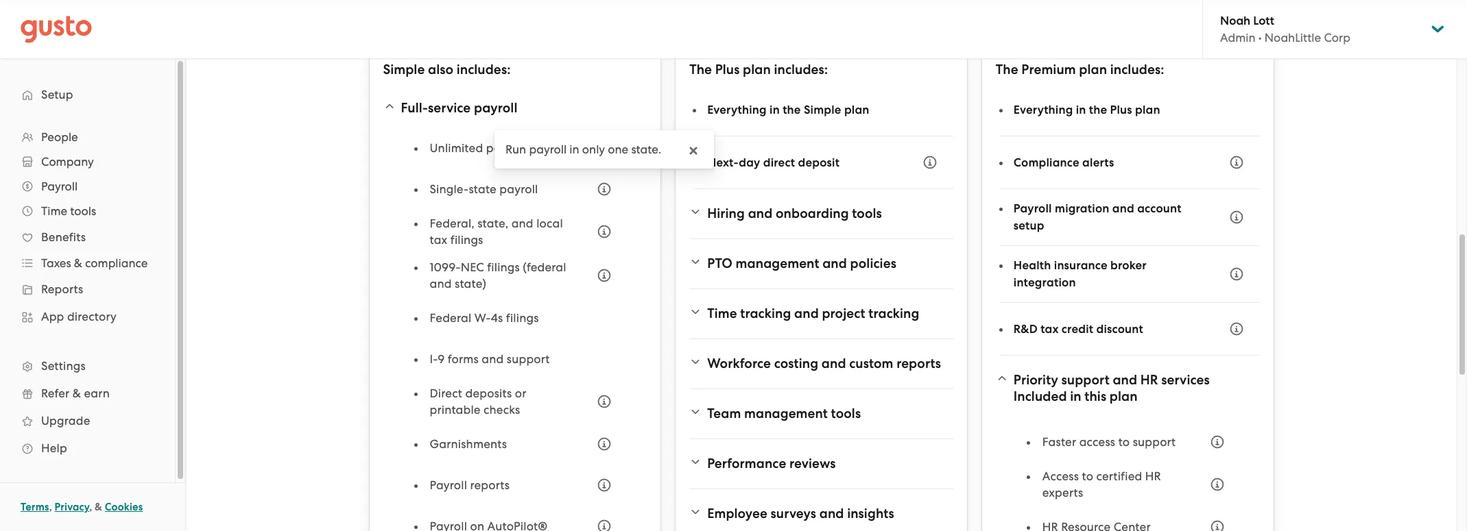Task type: vqa. For each thing, say whether or not it's contained in the screenshot.
App directory link
yes



Task type: locate. For each thing, give the bounding box(es) containing it.
1 vertical spatial to
[[1082, 470, 1094, 484]]

tools up policies
[[852, 206, 882, 222]]

filings down federal,
[[451, 233, 483, 247]]

the down the premium plan includes:
[[1089, 103, 1108, 117]]

1 horizontal spatial plus
[[1111, 103, 1133, 117]]

everything down the "premium"
[[1014, 103, 1073, 117]]

benefits link
[[14, 225, 161, 250]]

time
[[41, 204, 67, 218], [708, 306, 737, 322]]

migration
[[1055, 202, 1110, 216]]

& left "earn"
[[73, 387, 81, 401]]

and left policies
[[823, 256, 847, 272]]

hr right certified on the bottom of the page
[[1146, 470, 1162, 484]]

filings inside federal, state, and local tax filings
[[451, 233, 483, 247]]

federal, state, and local tax filings
[[430, 217, 563, 247]]

and inside federal, state, and local tax filings
[[512, 217, 534, 231]]

1 the from the left
[[783, 103, 801, 117]]

nec
[[461, 261, 484, 274]]

1 horizontal spatial payroll
[[430, 479, 467, 493]]

2 the from the left
[[996, 62, 1019, 78]]

1 horizontal spatial tracking
[[869, 306, 920, 322]]

1 horizontal spatial the
[[996, 62, 1019, 78]]

simple up deposit
[[804, 103, 842, 117]]

1 horizontal spatial the
[[1089, 103, 1108, 117]]

tax down federal,
[[430, 233, 448, 247]]

, left cookies button in the bottom of the page
[[89, 502, 92, 514]]

1 horizontal spatial includes:
[[774, 62, 828, 78]]

management down the costing
[[745, 406, 828, 422]]

and right hiring
[[748, 206, 773, 222]]

payroll inside payroll migration and account setup
[[1014, 202, 1052, 216]]

& inside dropdown button
[[74, 257, 82, 270]]

0 horizontal spatial payroll
[[41, 180, 78, 193]]

payroll right state
[[500, 183, 538, 196]]

compliance
[[85, 257, 148, 270]]

1 vertical spatial time
[[708, 306, 737, 322]]

2 the from the left
[[1089, 103, 1108, 117]]

, left the privacy
[[49, 502, 52, 514]]

1 vertical spatial hr
[[1146, 470, 1162, 484]]

deposit
[[798, 155, 840, 170]]

time down pto
[[708, 306, 737, 322]]

0 horizontal spatial list
[[0, 125, 175, 462]]

and inside payroll migration and account setup
[[1113, 202, 1135, 216]]

app
[[41, 310, 64, 324]]

management down hiring and onboarding tools
[[736, 256, 820, 272]]

pto management and policies
[[708, 256, 897, 272]]

& left cookies button in the bottom of the page
[[95, 502, 102, 514]]

noah
[[1221, 14, 1251, 28]]

2 horizontal spatial support
[[1133, 436, 1176, 449]]

health insurance broker integration
[[1014, 259, 1147, 290]]

1 vertical spatial filings
[[487, 261, 520, 274]]

2 horizontal spatial includes:
[[1111, 62, 1165, 78]]

tax right r&d
[[1041, 322, 1059, 337]]

compliance alerts
[[1014, 155, 1115, 170]]

hr for and
[[1141, 373, 1159, 388]]

hiring and onboarding tools button
[[690, 198, 954, 231]]

0 horizontal spatial tracking
[[741, 306, 791, 322]]

the for the plus plan includes:
[[690, 62, 712, 78]]

everything down "the plus plan includes:"
[[708, 103, 767, 117]]

2 everything from the left
[[1014, 103, 1073, 117]]

2 vertical spatial support
[[1133, 436, 1176, 449]]

time inside list
[[41, 204, 67, 218]]

0 horizontal spatial the
[[783, 103, 801, 117]]

1 vertical spatial &
[[73, 387, 81, 401]]

1 horizontal spatial reports
[[897, 356, 941, 372]]

support
[[507, 353, 550, 366], [1062, 373, 1110, 388], [1133, 436, 1176, 449]]

hr left services
[[1141, 373, 1159, 388]]

tracking up workforce
[[741, 306, 791, 322]]

this
[[1085, 389, 1107, 405]]

1 vertical spatial payroll
[[1014, 202, 1052, 216]]

0 vertical spatial payroll
[[41, 180, 78, 193]]

upgrade link
[[14, 409, 161, 434]]

and right "surveys"
[[820, 506, 844, 522]]

2 horizontal spatial list
[[1028, 427, 1233, 532]]

filings right the nec
[[487, 261, 520, 274]]

0 horizontal spatial everything
[[708, 103, 767, 117]]

direct deposits or printable checks
[[430, 387, 527, 417]]

3 includes: from the left
[[1111, 62, 1165, 78]]

0 vertical spatial management
[[736, 256, 820, 272]]

workforce
[[708, 356, 771, 372]]

& right taxes
[[74, 257, 82, 270]]

performance
[[708, 456, 787, 472]]

privacy link
[[55, 502, 89, 514]]

time tracking and project tracking
[[708, 306, 920, 322]]

noah lott admin • noahlittle corp
[[1221, 14, 1351, 45]]

setup
[[41, 88, 73, 102]]

payroll down company
[[41, 180, 78, 193]]

policies
[[851, 256, 897, 272]]

1 vertical spatial management
[[745, 406, 828, 422]]

time for time tools
[[41, 204, 67, 218]]

1 , from the left
[[49, 502, 52, 514]]

the down "the plus plan includes:"
[[783, 103, 801, 117]]

and left account
[[1113, 202, 1135, 216]]

everything in the simple plan
[[708, 103, 870, 117]]

management for pto
[[736, 256, 820, 272]]

tools down payroll dropdown button
[[70, 204, 96, 218]]

workforce costing and custom reports button
[[690, 348, 954, 381]]

list
[[0, 125, 175, 462], [415, 133, 620, 532], [1028, 427, 1233, 532]]

team management tools button
[[690, 398, 954, 431]]

reports inside list
[[470, 479, 510, 493]]

refer
[[41, 387, 70, 401]]

0 horizontal spatial to
[[1082, 470, 1094, 484]]

2 vertical spatial &
[[95, 502, 102, 514]]

1 vertical spatial plus
[[1111, 103, 1133, 117]]

time for time tracking and project tracking
[[708, 306, 737, 322]]

0 horizontal spatial includes:
[[457, 62, 511, 78]]

support up or
[[507, 353, 550, 366]]

list containing people
[[0, 125, 175, 462]]

in left this
[[1071, 389, 1082, 405]]

hr
[[1141, 373, 1159, 388], [1146, 470, 1162, 484]]

r&d tax credit discount
[[1014, 322, 1144, 337]]

reports right custom
[[897, 356, 941, 372]]

tracking
[[741, 306, 791, 322], [869, 306, 920, 322]]

reports down garnishments
[[470, 479, 510, 493]]

payroll inside payroll dropdown button
[[41, 180, 78, 193]]

and for pto management and policies
[[823, 256, 847, 272]]

1 horizontal spatial everything
[[1014, 103, 1073, 117]]

includes: right also
[[457, 62, 511, 78]]

1 horizontal spatial ,
[[89, 502, 92, 514]]

costing
[[774, 356, 819, 372]]

0 vertical spatial to
[[1119, 436, 1130, 449]]

0 vertical spatial time
[[41, 204, 67, 218]]

employee surveys and insights
[[708, 506, 895, 522]]

payroll up setup
[[1014, 202, 1052, 216]]

0 horizontal spatial simple
[[383, 62, 425, 78]]

support up this
[[1062, 373, 1110, 388]]

0 vertical spatial plus
[[715, 62, 740, 78]]

help
[[41, 442, 67, 456]]

reports
[[897, 356, 941, 372], [470, 479, 510, 493]]

payroll right run
[[529, 143, 567, 156]]

home image
[[21, 15, 92, 43]]

1 the from the left
[[690, 62, 712, 78]]

plan
[[743, 62, 771, 78], [1080, 62, 1108, 78], [845, 103, 870, 117], [1136, 103, 1161, 117], [1110, 389, 1138, 405]]

access
[[1080, 436, 1116, 449]]

and left project
[[795, 306, 819, 322]]

time up benefits
[[41, 204, 67, 218]]

in inside priority support and hr services included in this plan
[[1071, 389, 1082, 405]]

broker
[[1111, 259, 1147, 273]]

0 vertical spatial &
[[74, 257, 82, 270]]

team management tools
[[708, 406, 861, 422]]

alerts
[[1083, 155, 1115, 170]]

1 includes: from the left
[[457, 62, 511, 78]]

included
[[1014, 389, 1067, 405]]

and left local at the left of page
[[512, 217, 534, 231]]

management
[[736, 256, 820, 272], [745, 406, 828, 422]]

2 includes: from the left
[[774, 62, 828, 78]]

0 vertical spatial filings
[[451, 233, 483, 247]]

,
[[49, 502, 52, 514], [89, 502, 92, 514]]

dialog main content element
[[495, 130, 714, 169]]

the premium plan includes:
[[996, 62, 1165, 78]]

0 vertical spatial reports
[[897, 356, 941, 372]]

next-day direct deposit
[[708, 155, 840, 170]]

0 horizontal spatial reports
[[470, 479, 510, 493]]

faster access to support
[[1043, 436, 1176, 449]]

or
[[515, 387, 527, 401]]

in down the premium plan includes:
[[1076, 103, 1087, 117]]

forms
[[448, 353, 479, 366]]

1 horizontal spatial support
[[1062, 373, 1110, 388]]

only
[[582, 143, 605, 156]]

1 vertical spatial tax
[[1041, 322, 1059, 337]]

admin
[[1221, 31, 1256, 45]]

and for employee surveys and insights
[[820, 506, 844, 522]]

everything for plus
[[708, 103, 767, 117]]

1 vertical spatial reports
[[470, 479, 510, 493]]

1 vertical spatial simple
[[804, 103, 842, 117]]

1 horizontal spatial tax
[[1041, 322, 1059, 337]]

printable
[[430, 403, 481, 417]]

0 horizontal spatial the
[[690, 62, 712, 78]]

and down discount
[[1113, 373, 1138, 388]]

2 vertical spatial filings
[[506, 312, 539, 325]]

hiring
[[708, 206, 745, 222]]

and right forms
[[482, 353, 504, 366]]

to
[[1119, 436, 1130, 449], [1082, 470, 1094, 484]]

payroll down garnishments
[[430, 479, 467, 493]]

upgrade
[[41, 414, 90, 428]]

and for federal, state, and local tax filings
[[512, 217, 534, 231]]

2 horizontal spatial payroll
[[1014, 202, 1052, 216]]

everything for premium
[[1014, 103, 1073, 117]]

0 vertical spatial tax
[[430, 233, 448, 247]]

simple left also
[[383, 62, 425, 78]]

filings right 4s on the bottom
[[506, 312, 539, 325]]

0 horizontal spatial time
[[41, 204, 67, 218]]

priority
[[1014, 373, 1059, 388]]

plus
[[715, 62, 740, 78], [1111, 103, 1133, 117]]

hr inside priority support and hr services included in this plan
[[1141, 373, 1159, 388]]

faster
[[1043, 436, 1077, 449]]

0 horizontal spatial support
[[507, 353, 550, 366]]

payroll up unlimited payroll runs
[[474, 100, 518, 116]]

the for premium
[[1089, 103, 1108, 117]]

time tools
[[41, 204, 96, 218]]

project
[[822, 306, 866, 322]]

2 vertical spatial payroll
[[430, 479, 467, 493]]

1 horizontal spatial time
[[708, 306, 737, 322]]

support up certified on the bottom of the page
[[1133, 436, 1176, 449]]

and for workforce costing and custom reports
[[822, 356, 846, 372]]

experts
[[1043, 486, 1084, 500]]

0 horizontal spatial tax
[[430, 233, 448, 247]]

1 everything from the left
[[708, 103, 767, 117]]

1 vertical spatial support
[[1062, 373, 1110, 388]]

plan inside priority support and hr services included in this plan
[[1110, 389, 1138, 405]]

and
[[1113, 202, 1135, 216], [748, 206, 773, 222], [512, 217, 534, 231], [823, 256, 847, 272], [430, 277, 452, 291], [795, 306, 819, 322], [482, 353, 504, 366], [822, 356, 846, 372], [1113, 373, 1138, 388], [820, 506, 844, 522]]

pto management and policies button
[[690, 248, 954, 281]]

performance reviews button
[[690, 448, 954, 481]]

1 horizontal spatial list
[[415, 133, 620, 532]]

cookies button
[[105, 500, 143, 516]]

filings inside 1099-nec filings (federal and state)
[[487, 261, 520, 274]]

help link
[[14, 436, 161, 461]]

includes: up "everything in the simple plan"
[[774, 62, 828, 78]]

and left custom
[[822, 356, 846, 372]]

2 , from the left
[[89, 502, 92, 514]]

list containing faster access to support
[[1028, 427, 1233, 532]]

and for priority support and hr services included in this plan
[[1113, 373, 1138, 388]]

payroll button
[[14, 174, 161, 199]]

and down 1099-
[[430, 277, 452, 291]]

0 horizontal spatial ,
[[49, 502, 52, 514]]

(federal
[[523, 261, 567, 274]]

benefits
[[41, 231, 86, 244]]

the for the premium plan includes:
[[996, 62, 1019, 78]]

payroll for payroll
[[41, 180, 78, 193]]

and inside priority support and hr services included in this plan
[[1113, 373, 1138, 388]]

0 vertical spatial hr
[[1141, 373, 1159, 388]]

the
[[690, 62, 712, 78], [996, 62, 1019, 78]]

services
[[1162, 373, 1210, 388]]

includes: up everything in the plus plan
[[1111, 62, 1165, 78]]

reports link
[[14, 277, 161, 302]]

hr inside access to certified hr experts
[[1146, 470, 1162, 484]]

deposits
[[466, 387, 512, 401]]

tracking right project
[[869, 306, 920, 322]]



Task type: describe. For each thing, give the bounding box(es) containing it.
full-service payroll
[[401, 100, 518, 116]]

service
[[428, 100, 471, 116]]

hiring and onboarding tools
[[708, 206, 882, 222]]

full-
[[401, 100, 428, 116]]

directory
[[67, 310, 117, 324]]

time tools button
[[14, 199, 161, 224]]

payroll for payroll reports
[[430, 479, 467, 493]]

terms , privacy , & cookies
[[21, 502, 143, 514]]

includes: for the premium plan includes:
[[1111, 62, 1165, 78]]

workforce costing and custom reports
[[708, 356, 941, 372]]

and for payroll migration and account setup
[[1113, 202, 1135, 216]]

0 horizontal spatial plus
[[715, 62, 740, 78]]

state
[[469, 183, 497, 196]]

the for plus
[[783, 103, 801, 117]]

support inside priority support and hr services included in this plan
[[1062, 373, 1110, 388]]

setup link
[[14, 82, 161, 107]]

people
[[41, 130, 78, 144]]

9
[[438, 353, 445, 366]]

certified
[[1097, 470, 1143, 484]]

custom
[[850, 356, 894, 372]]

1 horizontal spatial to
[[1119, 436, 1130, 449]]

lott
[[1254, 14, 1275, 28]]

tools inside 'dropdown button'
[[852, 206, 882, 222]]

noahlittle
[[1265, 31, 1322, 45]]

0 vertical spatial simple
[[383, 62, 425, 78]]

4s
[[491, 312, 503, 325]]

full-service payroll button
[[383, 92, 647, 125]]

insights
[[848, 506, 895, 522]]

corp
[[1325, 31, 1351, 45]]

1 horizontal spatial simple
[[804, 103, 842, 117]]

payroll inside dialog main content element
[[529, 143, 567, 156]]

discount
[[1097, 322, 1144, 337]]

list containing unlimited payroll runs
[[415, 133, 620, 532]]

insurance
[[1054, 259, 1108, 273]]

payroll for payroll migration and account setup
[[1014, 202, 1052, 216]]

in down "the plus plan includes:"
[[770, 103, 780, 117]]

unlimited
[[430, 141, 483, 155]]

taxes & compliance
[[41, 257, 148, 270]]

in left only
[[570, 143, 580, 156]]

2 tracking from the left
[[869, 306, 920, 322]]

time tracking and project tracking button
[[690, 298, 954, 331]]

health
[[1014, 259, 1052, 273]]

and inside 1099-nec filings (federal and state)
[[430, 277, 452, 291]]

and inside 'dropdown button'
[[748, 206, 773, 222]]

federal
[[430, 312, 472, 325]]

credit
[[1062, 322, 1094, 337]]

to inside access to certified hr experts
[[1082, 470, 1094, 484]]

local
[[537, 217, 563, 231]]

team
[[708, 406, 741, 422]]

& for compliance
[[74, 257, 82, 270]]

0 vertical spatial support
[[507, 353, 550, 366]]

•
[[1259, 31, 1262, 45]]

checks
[[484, 403, 520, 417]]

next-
[[708, 155, 739, 170]]

unlimited payroll runs
[[430, 141, 551, 155]]

i-
[[430, 353, 438, 366]]

onboarding
[[776, 206, 849, 222]]

gusto navigation element
[[0, 59, 175, 484]]

integration
[[1014, 276, 1076, 290]]

compliance
[[1014, 155, 1080, 170]]

company
[[41, 155, 94, 169]]

single-
[[430, 183, 469, 196]]

performance reviews
[[708, 456, 836, 472]]

hr for certified
[[1146, 470, 1162, 484]]

people button
[[14, 125, 161, 150]]

single-state payroll
[[430, 183, 538, 196]]

day
[[739, 155, 761, 170]]

payroll migration and account setup
[[1014, 202, 1182, 233]]

federal w-4s filings
[[430, 312, 539, 325]]

tools down "workforce costing and custom reports"
[[831, 406, 861, 422]]

taxes & compliance button
[[14, 251, 161, 276]]

reports inside dropdown button
[[897, 356, 941, 372]]

the plus plan includes:
[[690, 62, 828, 78]]

employee
[[708, 506, 768, 522]]

app directory
[[41, 310, 117, 324]]

i-9 forms and support
[[430, 353, 550, 366]]

and for time tracking and project tracking
[[795, 306, 819, 322]]

includes: for the plus plan includes:
[[774, 62, 828, 78]]

management for team
[[745, 406, 828, 422]]

payroll left runs
[[486, 141, 525, 155]]

payroll inside "dropdown button"
[[474, 100, 518, 116]]

refer & earn
[[41, 387, 110, 401]]

run payroll in only one state.
[[506, 143, 662, 156]]

direct
[[763, 155, 795, 170]]

state.
[[632, 143, 662, 156]]

run
[[506, 143, 526, 156]]

cookies
[[105, 502, 143, 514]]

employee surveys and insights button
[[690, 498, 954, 531]]

access to certified hr experts
[[1043, 470, 1162, 500]]

account
[[1138, 202, 1182, 216]]

& for earn
[[73, 387, 81, 401]]

garnishments
[[430, 438, 507, 451]]

tax inside federal, state, and local tax filings
[[430, 233, 448, 247]]

everything in the plus plan
[[1014, 103, 1161, 117]]

setup
[[1014, 219, 1045, 233]]

1099-nec filings (federal and state)
[[430, 261, 567, 291]]

one
[[608, 143, 629, 156]]

state,
[[478, 217, 509, 231]]

tools inside gusto navigation element
[[70, 204, 96, 218]]

1 tracking from the left
[[741, 306, 791, 322]]

app directory link
[[14, 305, 161, 329]]

earn
[[84, 387, 110, 401]]



